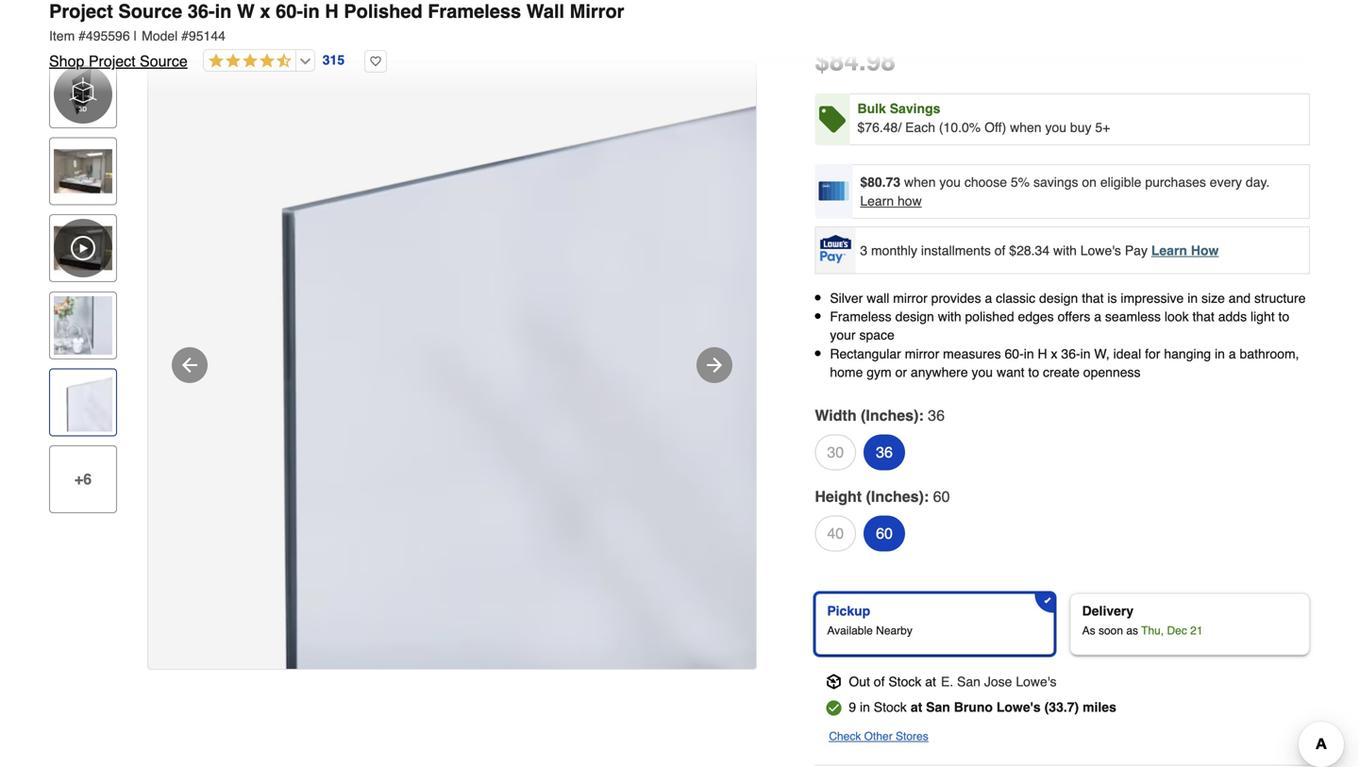 Task type: describe. For each thing, give the bounding box(es) containing it.
as
[[1127, 625, 1139, 638]]

adds
[[1219, 309, 1248, 324]]

1 horizontal spatial 36
[[928, 407, 945, 424]]

other
[[865, 730, 893, 744]]

in right w
[[303, 0, 320, 22]]

x inside project source 36-in w x 60-in h polished frameless wall mirror item # 495596 | model # 95144
[[260, 0, 271, 22]]

classic
[[996, 291, 1036, 306]]

offers
[[1058, 309, 1091, 324]]

item
[[49, 28, 75, 43]]

1 vertical spatial learn
[[1152, 243, 1188, 258]]

seamless
[[1106, 309, 1162, 324]]

edges
[[1018, 309, 1054, 324]]

when inside bulk savings $76.48/ each (10.0% off) when you buy 5+
[[1011, 120, 1042, 135]]

you inside bulk savings $76.48/ each (10.0% off) when you buy 5+
[[1046, 120, 1067, 135]]

$
[[815, 46, 830, 76]]

and
[[1229, 291, 1251, 306]]

pay
[[1125, 243, 1148, 258]]

1 vertical spatial project
[[89, 52, 136, 70]]

lowe's for pay
[[1081, 243, 1122, 258]]

savings
[[890, 101, 941, 116]]

project source  #95144 - thumbnail2 image
[[54, 296, 112, 355]]

available
[[828, 625, 873, 638]]

project source 36-in w x 60-in h polished frameless wall mirror item # 495596 | model # 95144
[[49, 0, 625, 43]]

+6
[[74, 471, 92, 488]]

2 vertical spatial a
[[1229, 346, 1237, 361]]

monthly
[[872, 243, 918, 258]]

dec
[[1168, 625, 1188, 638]]

when inside $80.73 when you choose 5% savings on eligible purchases every day. learn how
[[905, 175, 936, 190]]

nearby
[[876, 625, 913, 638]]

home
[[830, 365, 863, 380]]

60- inside project source 36-in w x 60-in h polished frameless wall mirror item # 495596 | model # 95144
[[276, 0, 303, 22]]

silver
[[830, 291, 863, 306]]

project source  #95144 - thumbnail3 image
[[54, 373, 112, 432]]

4.5 stars image
[[204, 53, 292, 70]]

5%
[[1011, 175, 1030, 190]]

at for at
[[911, 700, 923, 715]]

tag filled image
[[820, 106, 846, 133]]

mirror
[[570, 0, 625, 22]]

thu,
[[1142, 625, 1164, 638]]

0 horizontal spatial a
[[985, 291, 993, 306]]

ideal
[[1114, 346, 1142, 361]]

e.
[[941, 675, 954, 690]]

purchases
[[1146, 175, 1207, 190]]

provides
[[932, 291, 982, 306]]

1 vertical spatial mirror
[[905, 346, 940, 361]]

$ 84 . 98
[[815, 46, 896, 76]]

height (inches) : 60
[[815, 488, 950, 506]]

98
[[867, 46, 896, 76]]

learn how link
[[1152, 243, 1219, 258]]

315
[[323, 53, 345, 68]]

is
[[1108, 291, 1118, 306]]

stock for in
[[874, 700, 907, 715]]

width
[[815, 407, 857, 424]]

at for e. san jose lowe's
[[926, 675, 937, 690]]

structure
[[1255, 291, 1306, 306]]

rectangular
[[830, 346, 902, 361]]

anywhere
[[911, 365, 968, 380]]

84
[[830, 46, 859, 76]]

heart outline image
[[365, 50, 387, 73]]

$80.73
[[861, 175, 901, 190]]

savings
[[1034, 175, 1079, 190]]

bulk savings $76.48/ each (10.0% off) when you buy 5+
[[858, 101, 1111, 135]]

1 vertical spatial 60
[[876, 525, 893, 542]]

check circle filled image
[[827, 701, 842, 716]]

1 vertical spatial source
[[140, 52, 188, 70]]

out of stock at e. san jose lowe's
[[849, 675, 1057, 690]]

in left the w,
[[1081, 346, 1091, 361]]

(inches) for 36
[[861, 407, 919, 424]]

day.
[[1246, 175, 1270, 190]]

option group containing pickup
[[808, 586, 1318, 663]]

space
[[860, 328, 895, 343]]

(10.0%
[[939, 120, 981, 135]]

36- inside project source 36-in w x 60-in h polished frameless wall mirror item # 495596 | model # 95144
[[188, 0, 215, 22]]

you inside $80.73 when you choose 5% savings on eligible purchases every day. learn how
[[940, 175, 961, 190]]

3
[[861, 243, 868, 258]]

36- inside silver wall mirror provides a classic design that is impressive in size and structure frameless design with polished edges offers a seamless look that adds light to your space rectangular mirror measures 60-in h x 36-in w, ideal for hanging in a bathroom, home gym or anywhere you want to create openness
[[1062, 346, 1081, 361]]

1 horizontal spatial san
[[958, 675, 981, 690]]

bruno
[[954, 700, 993, 715]]

$80.73 when you choose 5% savings on eligible purchases every day. learn how
[[861, 175, 1270, 209]]

project source  #95144 - 3 image
[[148, 61, 756, 670]]

9 in stock at san bruno lowe's ( 33.7 ) miles
[[849, 700, 1117, 715]]

)
[[1075, 700, 1080, 715]]

width (inches) : 36
[[815, 407, 945, 424]]

w
[[237, 0, 255, 22]]

with inside silver wall mirror provides a classic design that is impressive in size and structure frameless design with polished edges offers a seamless look that adds light to your space rectangular mirror measures 60-in h x 36-in w, ideal for hanging in a bathroom, home gym or anywhere you want to create openness
[[938, 309, 962, 324]]

(
[[1045, 700, 1049, 715]]

arrow right image
[[704, 354, 726, 377]]

1 horizontal spatial 60
[[934, 488, 950, 506]]

openness
[[1084, 365, 1141, 380]]

bulk
[[858, 101, 887, 116]]

0 vertical spatial mirror
[[894, 291, 928, 306]]

30
[[828, 444, 844, 461]]

60- inside silver wall mirror provides a classic design that is impressive in size and structure frameless design with polished edges offers a seamless look that adds light to your space rectangular mirror measures 60-in h x 36-in w, ideal for hanging in a bathroom, home gym or anywhere you want to create openness
[[1005, 346, 1024, 361]]

wall
[[527, 0, 565, 22]]

w,
[[1095, 346, 1110, 361]]

soon
[[1099, 625, 1124, 638]]

check other stores button
[[829, 728, 929, 746]]

check
[[829, 730, 862, 744]]

$28.34
[[1010, 243, 1050, 258]]

learn how button
[[861, 192, 922, 211]]

check other stores
[[829, 730, 929, 744]]

.
[[859, 46, 867, 76]]

off)
[[985, 120, 1007, 135]]

frameless inside project source 36-in w x 60-in h polished frameless wall mirror item # 495596 | model # 95144
[[428, 0, 521, 22]]

|
[[134, 28, 137, 43]]

height
[[815, 488, 862, 506]]

look
[[1165, 309, 1189, 324]]

pickup
[[828, 604, 871, 619]]



Task type: locate. For each thing, give the bounding box(es) containing it.
2 horizontal spatial you
[[1046, 120, 1067, 135]]

36-
[[188, 0, 215, 22], [1062, 346, 1081, 361]]

0 horizontal spatial design
[[896, 309, 935, 324]]

0 vertical spatial :
[[919, 407, 924, 424]]

installments
[[922, 243, 991, 258]]

out
[[849, 675, 871, 690]]

0 horizontal spatial at
[[911, 700, 923, 715]]

pickup image
[[827, 675, 842, 690]]

1 vertical spatial a
[[1095, 309, 1102, 324]]

polished
[[344, 0, 423, 22]]

for
[[1146, 346, 1161, 361]]

1 horizontal spatial #
[[181, 28, 189, 43]]

36- up 95144
[[188, 0, 215, 22]]

1 vertical spatial to
[[1029, 365, 1040, 380]]

1 vertical spatial 60-
[[1005, 346, 1024, 361]]

san down e.
[[927, 700, 951, 715]]

item number 4 9 5 5 9 6 and model number 9 5 1 4 4 element
[[49, 26, 1311, 45]]

0 horizontal spatial 60-
[[276, 0, 303, 22]]

project source  #95144 - thumbnail image
[[54, 142, 112, 201]]

0 vertical spatial when
[[1011, 120, 1042, 135]]

in left size
[[1188, 291, 1198, 306]]

0 horizontal spatial x
[[260, 0, 271, 22]]

light
[[1251, 309, 1275, 324]]

0 horizontal spatial to
[[1029, 365, 1040, 380]]

1 horizontal spatial at
[[926, 675, 937, 690]]

0 vertical spatial that
[[1082, 291, 1104, 306]]

on
[[1083, 175, 1097, 190]]

when right off)
[[1011, 120, 1042, 135]]

0 vertical spatial stock
[[889, 675, 922, 690]]

x inside silver wall mirror provides a classic design that is impressive in size and structure frameless design with polished edges offers a seamless look that adds light to your space rectangular mirror measures 60-in h x 36-in w, ideal for hanging in a bathroom, home gym or anywhere you want to create openness
[[1051, 346, 1058, 361]]

in right hanging
[[1215, 346, 1226, 361]]

1 horizontal spatial a
[[1095, 309, 1102, 324]]

hanging
[[1165, 346, 1212, 361]]

h
[[325, 0, 339, 22], [1038, 346, 1048, 361]]

# right the model
[[181, 28, 189, 43]]

1 vertical spatial lowe's
[[1016, 675, 1057, 690]]

project
[[49, 0, 113, 22], [89, 52, 136, 70]]

1 horizontal spatial design
[[1040, 291, 1079, 306]]

0 vertical spatial frameless
[[428, 0, 521, 22]]

36 down anywhere
[[928, 407, 945, 424]]

495596
[[86, 28, 130, 43]]

at
[[926, 675, 937, 690], [911, 700, 923, 715]]

2 horizontal spatial a
[[1229, 346, 1237, 361]]

(inches) for 60
[[866, 488, 924, 506]]

at up stores
[[911, 700, 923, 715]]

1 horizontal spatial to
[[1279, 309, 1290, 324]]

h up create
[[1038, 346, 1048, 361]]

choose
[[965, 175, 1008, 190]]

stock left e.
[[889, 675, 922, 690]]

san right e.
[[958, 675, 981, 690]]

0 horizontal spatial h
[[325, 0, 339, 22]]

at left e.
[[926, 675, 937, 690]]

as
[[1083, 625, 1096, 638]]

2 vertical spatial lowe's
[[997, 700, 1041, 715]]

san
[[958, 675, 981, 690], [927, 700, 951, 715]]

pickup available nearby
[[828, 604, 913, 638]]

$76.48/
[[858, 120, 902, 135]]

size
[[1202, 291, 1226, 306]]

0 vertical spatial 36-
[[188, 0, 215, 22]]

1 horizontal spatial x
[[1051, 346, 1058, 361]]

lowe's left pay
[[1081, 243, 1122, 258]]

0 vertical spatial (inches)
[[861, 407, 919, 424]]

1 vertical spatial when
[[905, 175, 936, 190]]

0 horizontal spatial that
[[1082, 291, 1104, 306]]

h inside silver wall mirror provides a classic design that is impressive in size and structure frameless design with polished edges offers a seamless look that adds light to your space rectangular mirror measures 60-in h x 36-in w, ideal for hanging in a bathroom, home gym or anywhere you want to create openness
[[1038, 346, 1048, 361]]

you inside silver wall mirror provides a classic design that is impressive in size and structure frameless design with polished edges offers a seamless look that adds light to your space rectangular mirror measures 60-in h x 36-in w, ideal for hanging in a bathroom, home gym or anywhere you want to create openness
[[972, 365, 993, 380]]

arrow left image
[[178, 354, 201, 377]]

impressive
[[1121, 291, 1184, 306]]

0 vertical spatial 36
[[928, 407, 945, 424]]

0 vertical spatial source
[[118, 0, 182, 22]]

want
[[997, 365, 1025, 380]]

when
[[1011, 120, 1042, 135], [905, 175, 936, 190]]

95144
[[189, 28, 226, 43]]

of right the out
[[874, 675, 885, 690]]

stock up check other stores
[[874, 700, 907, 715]]

36 down the width (inches) : 36
[[876, 444, 893, 461]]

1 vertical spatial :
[[924, 488, 929, 506]]

of left $28.34
[[995, 243, 1006, 258]]

mirror right wall
[[894, 291, 928, 306]]

in left w
[[215, 0, 232, 22]]

1 vertical spatial x
[[1051, 346, 1058, 361]]

36
[[928, 407, 945, 424], [876, 444, 893, 461]]

your
[[830, 328, 856, 343]]

a down adds
[[1229, 346, 1237, 361]]

1 vertical spatial frameless
[[830, 309, 892, 324]]

1 horizontal spatial that
[[1193, 309, 1215, 324]]

polished
[[966, 309, 1015, 324]]

frameless inside silver wall mirror provides a classic design that is impressive in size and structure frameless design with polished edges offers a seamless look that adds light to your space rectangular mirror measures 60-in h x 36-in w, ideal for hanging in a bathroom, home gym or anywhere you want to create openness
[[830, 309, 892, 324]]

36- up create
[[1062, 346, 1081, 361]]

h up 315
[[325, 0, 339, 22]]

0 vertical spatial x
[[260, 0, 271, 22]]

source up the model
[[118, 0, 182, 22]]

0 vertical spatial a
[[985, 291, 993, 306]]

x up create
[[1051, 346, 1058, 361]]

measures
[[943, 346, 1002, 361]]

with
[[1054, 243, 1077, 258], [938, 309, 962, 324]]

project down 495596
[[89, 52, 136, 70]]

21
[[1191, 625, 1204, 638]]

60- up want
[[1005, 346, 1024, 361]]

: down anywhere
[[919, 407, 924, 424]]

shop project source
[[49, 52, 188, 70]]

1 vertical spatial you
[[940, 175, 961, 190]]

to
[[1279, 309, 1290, 324], [1029, 365, 1040, 380]]

lowe's for (
[[997, 700, 1041, 715]]

1 horizontal spatial when
[[1011, 120, 1042, 135]]

you down measures
[[972, 365, 993, 380]]

a right offers
[[1095, 309, 1102, 324]]

each
[[906, 120, 936, 135]]

model
[[142, 28, 178, 43]]

0 vertical spatial lowe's
[[1081, 243, 1122, 258]]

learn down $80.73
[[861, 194, 894, 209]]

project inside project source 36-in w x 60-in h polished frameless wall mirror item # 495596 | model # 95144
[[49, 0, 113, 22]]

60- right w
[[276, 0, 303, 22]]

# right the item
[[78, 28, 86, 43]]

in right the 9
[[860, 700, 871, 715]]

lowe's
[[1081, 243, 1122, 258], [1016, 675, 1057, 690], [997, 700, 1041, 715]]

1 horizontal spatial of
[[995, 243, 1006, 258]]

design up offers
[[1040, 291, 1079, 306]]

0 horizontal spatial with
[[938, 309, 962, 324]]

1 vertical spatial h
[[1038, 346, 1048, 361]]

+6 button
[[49, 446, 117, 514]]

source down the model
[[140, 52, 188, 70]]

0 horizontal spatial frameless
[[428, 0, 521, 22]]

1 vertical spatial 36
[[876, 444, 893, 461]]

wall
[[867, 291, 890, 306]]

source inside project source 36-in w x 60-in h polished frameless wall mirror item # 495596 | model # 95144
[[118, 0, 182, 22]]

gym
[[867, 365, 892, 380]]

33.7
[[1049, 700, 1075, 715]]

h inside project source 36-in w x 60-in h polished frameless wall mirror item # 495596 | model # 95144
[[325, 0, 339, 22]]

1 # from the left
[[78, 28, 86, 43]]

a up polished
[[985, 291, 993, 306]]

lowes pay logo image
[[817, 235, 855, 263]]

0 vertical spatial with
[[1054, 243, 1077, 258]]

0 vertical spatial h
[[325, 0, 339, 22]]

2 vertical spatial you
[[972, 365, 993, 380]]

3 monthly installments of $28.34 with lowe's pay learn how
[[861, 243, 1219, 258]]

0 vertical spatial design
[[1040, 291, 1079, 306]]

0 vertical spatial san
[[958, 675, 981, 690]]

0 vertical spatial project
[[49, 0, 113, 22]]

mirror up anywhere
[[905, 346, 940, 361]]

lowe's left (
[[997, 700, 1041, 715]]

1 horizontal spatial frameless
[[830, 309, 892, 324]]

in
[[215, 0, 232, 22], [303, 0, 320, 22], [1188, 291, 1198, 306], [1024, 346, 1035, 361], [1081, 346, 1091, 361], [1215, 346, 1226, 361], [860, 700, 871, 715]]

: right the "height"
[[924, 488, 929, 506]]

0 horizontal spatial 60
[[876, 525, 893, 542]]

a
[[985, 291, 993, 306], [1095, 309, 1102, 324], [1229, 346, 1237, 361]]

option group
[[808, 586, 1318, 663]]

source
[[118, 0, 182, 22], [140, 52, 188, 70]]

in up want
[[1024, 346, 1035, 361]]

lowe's up (
[[1016, 675, 1057, 690]]

mirror
[[894, 291, 928, 306], [905, 346, 940, 361]]

learn
[[861, 194, 894, 209], [1152, 243, 1188, 258]]

with right $28.34
[[1054, 243, 1077, 258]]

jose
[[985, 675, 1013, 690]]

miles
[[1083, 700, 1117, 715]]

1 vertical spatial of
[[874, 675, 885, 690]]

that down size
[[1193, 309, 1215, 324]]

stock
[[889, 675, 922, 690], [874, 700, 907, 715]]

0 horizontal spatial san
[[927, 700, 951, 715]]

(inches) down gym
[[861, 407, 919, 424]]

or
[[896, 365, 907, 380]]

0 horizontal spatial 36
[[876, 444, 893, 461]]

frameless left wall
[[428, 0, 521, 22]]

to right want
[[1029, 365, 1040, 380]]

60
[[934, 488, 950, 506], [876, 525, 893, 542]]

shop
[[49, 52, 84, 70]]

0 horizontal spatial of
[[874, 675, 885, 690]]

0 vertical spatial learn
[[861, 194, 894, 209]]

1 vertical spatial at
[[911, 700, 923, 715]]

0 horizontal spatial when
[[905, 175, 936, 190]]

with down provides
[[938, 309, 962, 324]]

0 vertical spatial 60
[[934, 488, 950, 506]]

0 horizontal spatial learn
[[861, 194, 894, 209]]

1 vertical spatial stock
[[874, 700, 907, 715]]

buy
[[1071, 120, 1092, 135]]

0 vertical spatial to
[[1279, 309, 1290, 324]]

1 horizontal spatial 60-
[[1005, 346, 1024, 361]]

0 horizontal spatial #
[[78, 28, 86, 43]]

frameless
[[428, 0, 521, 22], [830, 309, 892, 324]]

when up the how
[[905, 175, 936, 190]]

how
[[1192, 243, 1219, 258]]

#
[[78, 28, 86, 43], [181, 28, 189, 43]]

1 horizontal spatial 36-
[[1062, 346, 1081, 361]]

0 vertical spatial 60-
[[276, 0, 303, 22]]

: for height (inches)
[[924, 488, 929, 506]]

(inches) right the "height"
[[866, 488, 924, 506]]

1 horizontal spatial learn
[[1152, 243, 1188, 258]]

1 vertical spatial san
[[927, 700, 951, 715]]

1 horizontal spatial h
[[1038, 346, 1048, 361]]

that left is
[[1082, 291, 1104, 306]]

2 # from the left
[[181, 28, 189, 43]]

0 horizontal spatial you
[[940, 175, 961, 190]]

stores
[[896, 730, 929, 744]]

learn inside $80.73 when you choose 5% savings on eligible purchases every day. learn how
[[861, 194, 894, 209]]

design down provides
[[896, 309, 935, 324]]

create
[[1043, 365, 1080, 380]]

5+
[[1096, 120, 1111, 135]]

0 vertical spatial at
[[926, 675, 937, 690]]

1 horizontal spatial you
[[972, 365, 993, 380]]

bathroom,
[[1240, 346, 1300, 361]]

1 vertical spatial (inches)
[[866, 488, 924, 506]]

1 horizontal spatial with
[[1054, 243, 1077, 258]]

learn right pay
[[1152, 243, 1188, 258]]

x right w
[[260, 0, 271, 22]]

project up the item
[[49, 0, 113, 22]]

1 vertical spatial 36-
[[1062, 346, 1081, 361]]

0 horizontal spatial 36-
[[188, 0, 215, 22]]

40
[[828, 525, 844, 542]]

eligible
[[1101, 175, 1142, 190]]

you left choose
[[940, 175, 961, 190]]

1 vertical spatial with
[[938, 309, 962, 324]]

frameless down the "silver"
[[830, 309, 892, 324]]

0 vertical spatial you
[[1046, 120, 1067, 135]]

1 vertical spatial that
[[1193, 309, 1215, 324]]

to down structure
[[1279, 309, 1290, 324]]

stock for of
[[889, 675, 922, 690]]

how
[[898, 194, 922, 209]]

9
[[849, 700, 857, 715]]

you left "buy"
[[1046, 120, 1067, 135]]

: for width (inches)
[[919, 407, 924, 424]]

1 vertical spatial design
[[896, 309, 935, 324]]

0 vertical spatial of
[[995, 243, 1006, 258]]



Task type: vqa. For each thing, say whether or not it's contained in the screenshot.
1st Delivery Available from left
no



